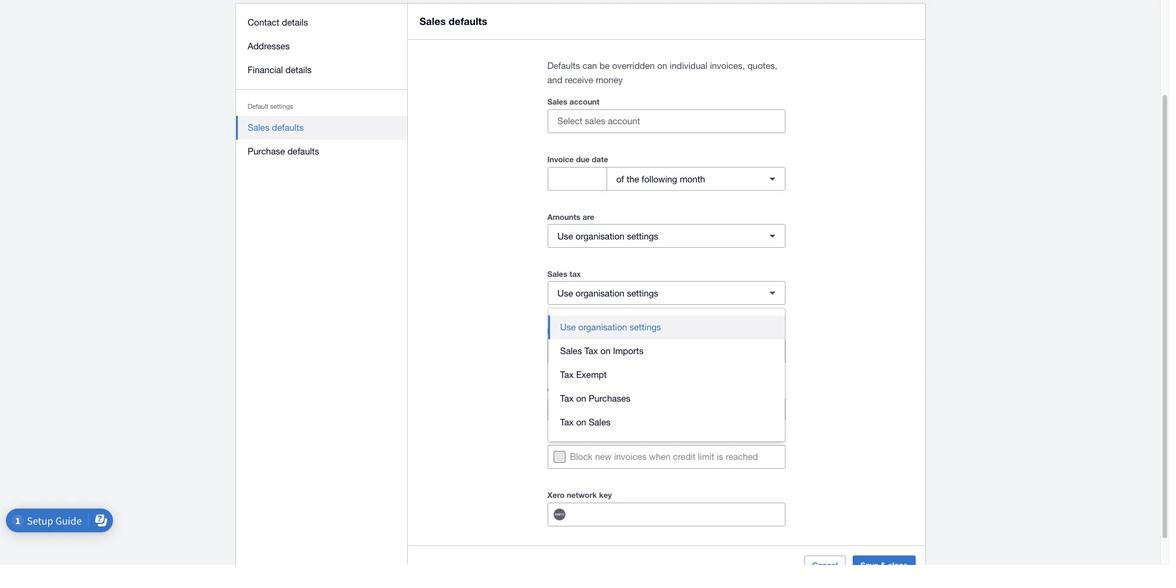 Task type: locate. For each thing, give the bounding box(es) containing it.
organisation
[[576, 231, 625, 241], [576, 288, 625, 298], [579, 322, 627, 333]]

limit down tax exempt
[[572, 386, 588, 395]]

on left individual
[[658, 61, 668, 71]]

1 vertical spatial defaults
[[272, 123, 304, 133]]

1 horizontal spatial limit
[[698, 452, 715, 462]]

on inside defaults can be overridden on individual invoices, quotes, and receive money
[[658, 61, 668, 71]]

on down tax exempt
[[576, 394, 587, 404]]

0 vertical spatial limit
[[572, 386, 588, 395]]

defaults inside sales defaults button
[[272, 123, 304, 133]]

on left imports
[[601, 346, 611, 356]]

the
[[627, 174, 639, 184]]

use organisation settings for are
[[558, 231, 659, 241]]

organisation up "sales tax on imports"
[[579, 322, 627, 333]]

sales defaults
[[420, 15, 488, 27], [248, 123, 304, 133]]

1 vertical spatial use organisation settings
[[558, 288, 659, 298]]

use
[[558, 231, 573, 241], [558, 288, 573, 298], [560, 322, 576, 333]]

1 use organisation settings button from the top
[[548, 224, 786, 248]]

sales tax
[[548, 270, 581, 279]]

due
[[576, 155, 590, 164]]

menu
[[236, 4, 408, 171]]

tax on sales
[[560, 418, 611, 428]]

organisation down the are
[[576, 231, 625, 241]]

credit limit amount
[[548, 386, 618, 395]]

use organisation settings down the are
[[558, 231, 659, 241]]

0 horizontal spatial sales defaults
[[248, 123, 304, 133]]

limit left is
[[698, 452, 715, 462]]

exempt
[[576, 370, 607, 380]]

sales
[[420, 15, 446, 27], [548, 97, 568, 106], [248, 123, 270, 133], [548, 270, 568, 279], [560, 346, 582, 356], [589, 418, 611, 428]]

month
[[680, 174, 706, 184]]

use for amounts
[[558, 231, 573, 241]]

tax up credit
[[560, 370, 574, 380]]

defaults inside "purchase defaults" button
[[288, 146, 319, 156]]

account
[[570, 97, 600, 106]]

defaults
[[548, 61, 580, 71]]

group containing use organisation settings
[[549, 309, 785, 442]]

sales account
[[548, 97, 600, 106]]

is
[[717, 452, 724, 462]]

tax down tax exempt
[[560, 394, 574, 404]]

settings inside button
[[630, 322, 661, 333]]

1 vertical spatial details
[[286, 65, 312, 75]]

list box containing use organisation settings
[[549, 309, 785, 442]]

use organisation settings button
[[548, 224, 786, 248], [548, 281, 786, 305]]

use up "sales tax on imports"
[[560, 322, 576, 333]]

invoices
[[614, 452, 647, 462]]

on
[[658, 61, 668, 71], [601, 346, 611, 356], [576, 394, 587, 404], [576, 418, 587, 428]]

purchase
[[248, 146, 285, 156]]

can
[[583, 61, 597, 71]]

date
[[592, 155, 609, 164]]

organisation down tax
[[576, 288, 625, 298]]

settings for use organisation settings button
[[630, 322, 661, 333]]

use down amounts
[[558, 231, 573, 241]]

1 vertical spatial use organisation settings button
[[548, 281, 786, 305]]

defaults can be overridden on individual invoices, quotes, and receive money
[[548, 61, 778, 85]]

details down the addresses button on the left
[[286, 65, 312, 75]]

menu containing contact details
[[236, 4, 408, 171]]

settings down the
[[627, 231, 659, 241]]

0 horizontal spatial limit
[[572, 386, 588, 395]]

use organisation settings button down 'invoice due date' group
[[548, 224, 786, 248]]

0 vertical spatial use organisation settings
[[558, 231, 659, 241]]

2 vertical spatial defaults
[[288, 146, 319, 156]]

invoice due date
[[548, 155, 609, 164]]

tax exempt button
[[549, 364, 785, 387]]

2 vertical spatial organisation
[[579, 322, 627, 333]]

None number field
[[548, 168, 607, 190]]

0 vertical spatial use
[[558, 231, 573, 241]]

1 horizontal spatial sales defaults
[[420, 15, 488, 27]]

sales tax on imports
[[560, 346, 644, 356]]

reached
[[726, 452, 758, 462]]

group
[[549, 309, 785, 442]]

defaults
[[449, 15, 488, 27], [272, 123, 304, 133], [288, 146, 319, 156]]

tax on purchases
[[560, 394, 631, 404]]

tax for tax exempt
[[560, 370, 574, 380]]

1 vertical spatial sales defaults
[[248, 123, 304, 133]]

of
[[617, 174, 624, 184]]

details right contact
[[282, 17, 308, 27]]

use down sales tax
[[558, 288, 573, 298]]

2 use organisation settings button from the top
[[548, 281, 786, 305]]

0 vertical spatial use organisation settings button
[[548, 224, 786, 248]]

discount
[[548, 327, 581, 336]]

network
[[567, 491, 597, 500]]

Xero network key field
[[576, 504, 785, 527]]

use organisation settings down tax
[[558, 288, 659, 298]]

tax exempt
[[560, 370, 607, 380]]

settings right default
[[270, 103, 293, 110]]

financial
[[248, 65, 283, 75]]

details
[[282, 17, 308, 27], [286, 65, 312, 75]]

organisation inside use organisation settings button
[[579, 322, 627, 333]]

financial details button
[[236, 58, 408, 82]]

tax
[[585, 346, 598, 356], [560, 370, 574, 380], [560, 394, 574, 404], [560, 418, 574, 428]]

tax on purchases button
[[549, 387, 785, 411]]

0 vertical spatial sales defaults
[[420, 15, 488, 27]]

amounts are
[[548, 212, 595, 222]]

individual
[[670, 61, 708, 71]]

settings for use organisation settings popup button associated with amounts are
[[627, 231, 659, 241]]

1 vertical spatial limit
[[698, 452, 715, 462]]

0 vertical spatial organisation
[[576, 231, 625, 241]]

2 vertical spatial use
[[560, 322, 576, 333]]

addresses
[[248, 41, 290, 51]]

purchase defaults button
[[236, 140, 408, 164]]

purchase defaults
[[248, 146, 319, 156]]

tax down credit
[[560, 418, 574, 428]]

tax for tax on purchases
[[560, 394, 574, 404]]

when
[[649, 452, 671, 462]]

use organisation settings up "sales tax on imports"
[[560, 322, 661, 333]]

defaults for "purchase defaults" button
[[288, 146, 319, 156]]

overridden
[[612, 61, 655, 71]]

settings up discount number field
[[630, 322, 661, 333]]

tax
[[570, 270, 581, 279]]

limit
[[572, 386, 588, 395], [698, 452, 715, 462]]

0 vertical spatial details
[[282, 17, 308, 27]]

1 vertical spatial use
[[558, 288, 573, 298]]

list box
[[549, 309, 785, 442]]

use organisation settings button up use organisation settings button
[[548, 281, 786, 305]]

settings up use organisation settings button
[[627, 288, 659, 298]]

1 vertical spatial organisation
[[576, 288, 625, 298]]

block new invoices when credit limit is reached
[[570, 452, 758, 462]]

settings
[[270, 103, 293, 110], [627, 231, 659, 241], [627, 288, 659, 298], [630, 322, 661, 333]]

following
[[642, 174, 678, 184]]

use organisation settings
[[558, 231, 659, 241], [558, 288, 659, 298], [560, 322, 661, 333]]

of the following month button
[[607, 167, 786, 191]]

2 vertical spatial use organisation settings
[[560, 322, 661, 333]]



Task type: vqa. For each thing, say whether or not it's contained in the screenshot.
Save for Save
no



Task type: describe. For each thing, give the bounding box(es) containing it.
use organisation settings inside button
[[560, 322, 661, 333]]

invoice due date group
[[548, 167, 786, 191]]

tax up exempt
[[585, 346, 598, 356]]

tax on sales button
[[549, 411, 785, 435]]

settings for use organisation settings popup button corresponding to sales tax
[[627, 288, 659, 298]]

contact
[[248, 17, 280, 27]]

xero
[[548, 491, 565, 500]]

Sales account field
[[548, 110, 785, 133]]

financial details
[[248, 65, 312, 75]]

credit
[[548, 386, 570, 395]]

contact details button
[[236, 11, 408, 35]]

sales tax on imports button
[[549, 340, 785, 364]]

none number field inside 'invoice due date' group
[[548, 168, 607, 190]]

new
[[595, 452, 612, 462]]

invoice
[[548, 155, 574, 164]]

receive
[[565, 75, 594, 85]]

use organisation settings button for sales tax
[[548, 281, 786, 305]]

tax for tax on sales
[[560, 418, 574, 428]]

be
[[600, 61, 610, 71]]

credit
[[673, 452, 696, 462]]

Credit limit amount number field
[[548, 399, 785, 421]]

use inside button
[[560, 322, 576, 333]]

0 vertical spatial defaults
[[449, 15, 488, 27]]

of the following month
[[617, 174, 706, 184]]

on down tax on purchases
[[576, 418, 587, 428]]

organisation for sales tax
[[576, 288, 625, 298]]

defaults for sales defaults button
[[272, 123, 304, 133]]

purchases
[[589, 394, 631, 404]]

sales inside sales tax on imports button
[[560, 346, 582, 356]]

sales defaults inside button
[[248, 123, 304, 133]]

xero network key
[[548, 491, 612, 500]]

details for financial details
[[286, 65, 312, 75]]

on inside button
[[576, 394, 587, 404]]

use for sales
[[558, 288, 573, 298]]

key
[[599, 491, 612, 500]]

use organisation settings for tax
[[558, 288, 659, 298]]

settings inside menu
[[270, 103, 293, 110]]

addresses button
[[236, 35, 408, 58]]

are
[[583, 212, 595, 222]]

default
[[248, 103, 269, 110]]

sales defaults button
[[236, 116, 408, 140]]

amount
[[590, 386, 618, 395]]

imports
[[613, 346, 644, 356]]

Discount number field
[[548, 340, 761, 363]]

sales inside the tax on sales button
[[589, 418, 611, 428]]

sales inside sales defaults button
[[248, 123, 270, 133]]

details for contact details
[[282, 17, 308, 27]]

contact details
[[248, 17, 308, 27]]

block
[[570, 452, 593, 462]]

money
[[596, 75, 623, 85]]

amounts
[[548, 212, 581, 222]]

organisation for amounts are
[[576, 231, 625, 241]]

quotes,
[[748, 61, 778, 71]]

use organisation settings button for amounts are
[[548, 224, 786, 248]]

and
[[548, 75, 563, 85]]

invoices,
[[710, 61, 745, 71]]

use organisation settings button
[[549, 316, 785, 340]]

default settings
[[248, 103, 293, 110]]



